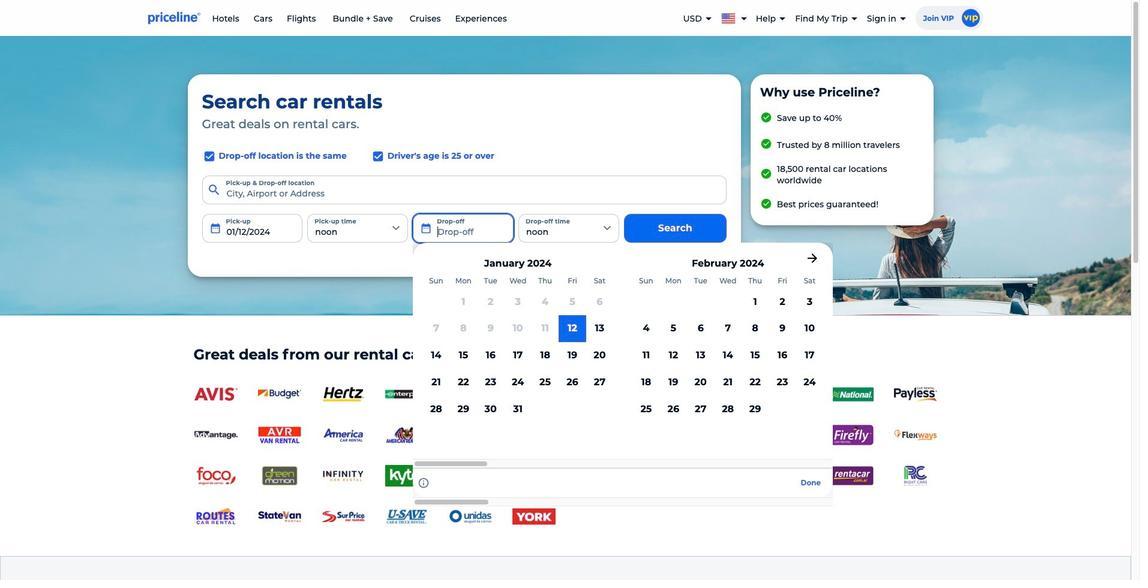 Task type: locate. For each thing, give the bounding box(es) containing it.
surprice image
[[321, 507, 365, 528]]

avis image
[[194, 384, 237, 406]]

mex image
[[449, 466, 492, 487]]

state van rental image
[[258, 507, 301, 528]]

right cars image
[[894, 466, 937, 487]]

unidas image
[[449, 507, 492, 528]]

priceless image
[[767, 466, 810, 487]]

firefly image
[[830, 425, 873, 447]]

alamo image
[[512, 384, 555, 406]]

enterprise image
[[385, 384, 428, 406]]

foco image
[[194, 466, 237, 487]]

flexways image
[[894, 425, 937, 447]]

payless image
[[894, 387, 937, 403]]

rentacar image
[[830, 466, 873, 487]]

calendar image
[[420, 222, 432, 234]]

otoq image
[[703, 466, 746, 487]]

routes image
[[194, 507, 237, 528]]

american image
[[385, 425, 428, 447]]

show march 2024 image
[[805, 251, 820, 266]]

sixt image
[[703, 384, 746, 406]]

priceline.com home image
[[148, 11, 200, 25]]

ace image
[[639, 384, 683, 406]]

green motion image
[[258, 466, 301, 487]]

nextcar image
[[576, 466, 619, 487]]

Drop-off field
[[413, 214, 514, 243]]

u save image
[[385, 507, 428, 528]]

kyte image
[[385, 466, 428, 487]]



Task type: describe. For each thing, give the bounding box(es) containing it.
nü image
[[639, 466, 683, 487]]

dollar image
[[449, 384, 492, 406]]

Pick-up field
[[202, 214, 303, 243]]

vip badge icon image
[[962, 9, 980, 27]]

hertz image
[[321, 384, 365, 406]]

york image
[[512, 507, 555, 528]]

infinity image
[[321, 466, 365, 487]]

midway image
[[512, 466, 555, 487]]

calendar image
[[209, 222, 221, 234]]

fox image
[[767, 384, 810, 406]]

advantage image
[[194, 425, 237, 447]]

national image
[[830, 384, 873, 406]]

en us image
[[721, 11, 740, 24]]

thrifty image
[[576, 384, 619, 406]]

budget image
[[258, 384, 301, 406]]

City, Airport or Address text field
[[202, 176, 727, 204]]

america car rental image
[[321, 425, 365, 447]]

airport van rental image
[[258, 425, 301, 447]]



Task type: vqa. For each thing, say whether or not it's contained in the screenshot.
"NEXT" icon
no



